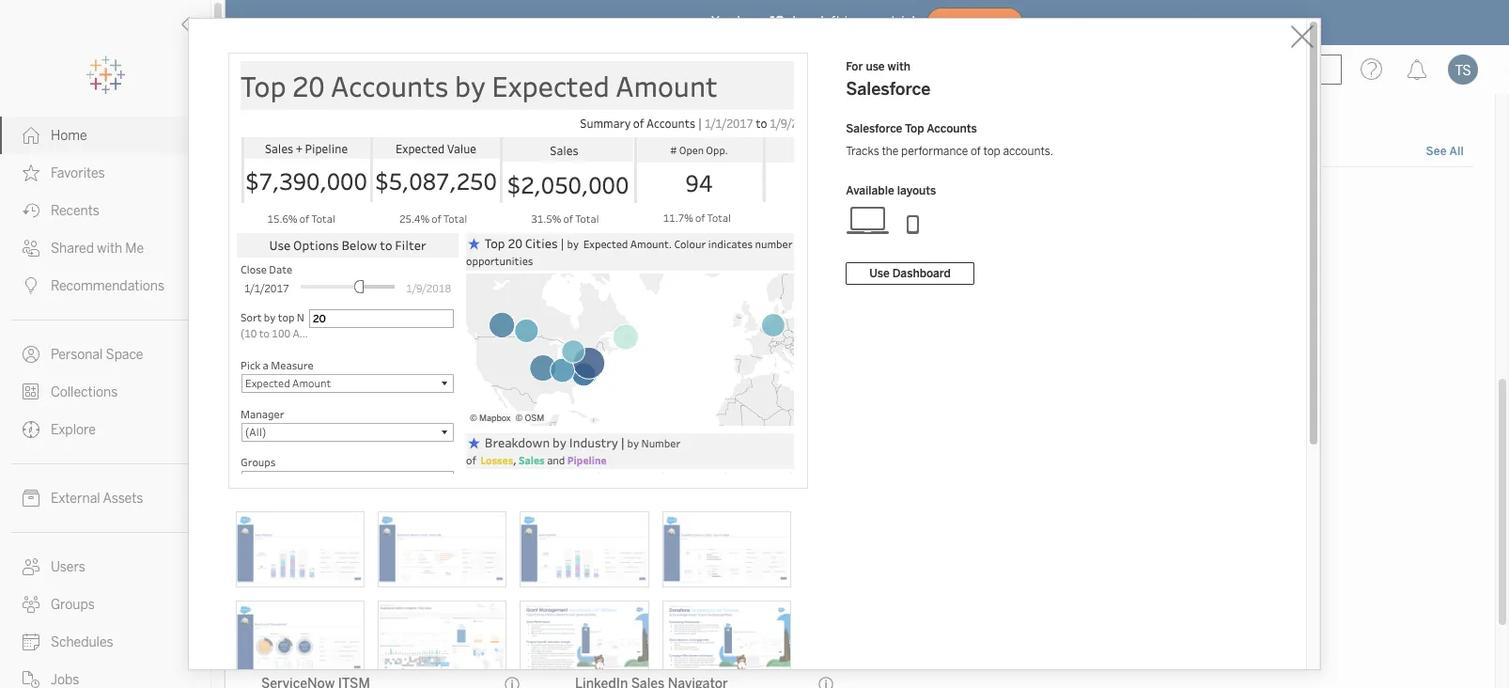 Task type: locate. For each thing, give the bounding box(es) containing it.
in
[[845, 14, 856, 30], [519, 188, 530, 204]]

pre-
[[327, 188, 352, 204]]

use inside for use with salesforce
[[866, 60, 885, 73]]

personal
[[51, 347, 103, 363]]

buy now
[[951, 16, 1000, 29]]

salesforce consumer goods cloud - key account management image
[[236, 600, 365, 676]]

0 vertical spatial with
[[888, 60, 911, 73]]

accelerators
[[252, 139, 350, 159]]

data right "sample"
[[742, 188, 769, 204]]

tracks
[[846, 145, 880, 158]]

favorites link
[[0, 154, 211, 192]]

1 data from the left
[[578, 188, 605, 204]]

salesforce top accounts tracks the performance of top accounts.
[[846, 122, 1054, 158]]

use dashboard
[[870, 267, 951, 280]]

sample
[[695, 188, 739, 204]]

dashboard
[[893, 267, 951, 280]]

use right for
[[866, 60, 885, 73]]

performance
[[902, 145, 969, 158]]

with inside 'main navigation. press the up and down arrow keys to access links.' element
[[97, 241, 122, 257]]

use
[[866, 60, 885, 73], [671, 188, 692, 204]]

2 to from the left
[[772, 188, 784, 204]]

favorites
[[51, 165, 105, 181]]

1 vertical spatial with
[[97, 241, 122, 257]]

with
[[888, 60, 911, 73], [97, 241, 122, 257]]

with left the me
[[97, 241, 122, 257]]

1 horizontal spatial in
[[845, 14, 856, 30]]

get
[[787, 188, 806, 204]]

external assets link
[[0, 479, 211, 517]]

data
[[578, 188, 605, 204], [742, 188, 769, 204]]

1 horizontal spatial your
[[860, 14, 888, 30]]

a
[[317, 188, 324, 204]]

use right 'or'
[[671, 188, 692, 204]]

data left source,
[[578, 188, 605, 204]]

0 horizontal spatial your
[[548, 188, 575, 204]]

personal space link
[[0, 336, 211, 373]]

external assets
[[51, 491, 143, 507]]

see all
[[1427, 145, 1465, 158]]

your right sign
[[548, 188, 575, 204]]

in right sign
[[519, 188, 530, 204]]

you have 13 days left in your trial.
[[712, 14, 920, 30]]

salesforce inside salesforce top accounts tracks the performance of top accounts.
[[846, 122, 903, 135]]

0 horizontal spatial use
[[671, 188, 692, 204]]

0 horizontal spatial in
[[519, 188, 530, 204]]

of
[[971, 145, 981, 158]]

1 vertical spatial use
[[671, 188, 692, 204]]

to
[[533, 188, 545, 204], [772, 188, 784, 204]]

navigation panel element
[[0, 56, 211, 688]]

with inside for use with salesforce
[[888, 60, 911, 73]]

from
[[285, 188, 314, 204]]

available layouts
[[846, 184, 937, 197]]

0 horizontal spatial data
[[578, 188, 605, 204]]

now
[[975, 16, 1000, 29]]

have
[[737, 14, 766, 30]]

1 horizontal spatial data
[[742, 188, 769, 204]]

0 vertical spatial your
[[860, 14, 888, 30]]

start
[[252, 188, 282, 204]]

to left the get
[[772, 188, 784, 204]]

your
[[860, 14, 888, 30], [548, 188, 575, 204]]

2 vertical spatial salesforce
[[261, 412, 326, 428]]

1 horizontal spatial with
[[888, 60, 911, 73]]

collections
[[51, 385, 118, 401]]

recents
[[51, 203, 99, 219]]

salesforce for salesforce
[[261, 412, 326, 428]]

collections link
[[0, 373, 211, 411]]

schedules
[[51, 635, 113, 651]]

shared with me
[[51, 241, 144, 257]]

0 vertical spatial salesforce
[[846, 79, 931, 100]]

salesforce nonprofit cloud - donations image
[[663, 600, 792, 676]]

in right left
[[845, 14, 856, 30]]

0 vertical spatial use
[[866, 60, 885, 73]]

days
[[788, 14, 817, 30]]

1 vertical spatial salesforce
[[846, 122, 903, 135]]

see all link
[[1426, 142, 1466, 162]]

accounts
[[927, 122, 978, 135]]

1 horizontal spatial to
[[772, 188, 784, 204]]

your left 'trial.'
[[860, 14, 888, 30]]

1 vertical spatial your
[[548, 188, 575, 204]]

1 horizontal spatial use
[[866, 60, 885, 73]]

me
[[125, 241, 144, 257]]

0 horizontal spatial with
[[97, 241, 122, 257]]

salesforce service cloud - service desk image
[[663, 511, 792, 587]]

salesforce admin insights image
[[378, 600, 507, 676]]

to right sign
[[533, 188, 545, 204]]

with right for
[[888, 60, 911, 73]]

built
[[352, 188, 378, 204]]

personal space
[[51, 347, 143, 363]]

use dashboard button
[[846, 262, 975, 285]]

0 horizontal spatial to
[[533, 188, 545, 204]]

salesforce
[[846, 79, 931, 100], [846, 122, 903, 135], [261, 412, 326, 428]]

workbook.
[[381, 188, 444, 204]]



Task type: vqa. For each thing, say whether or not it's contained in the screenshot.
MAIN NAVIGATION. PRESS THE UP AND DOWN ARROW KEYS TO ACCESS LINKS. element
yes



Task type: describe. For each thing, give the bounding box(es) containing it.
assets
[[103, 491, 143, 507]]

salesforce sales cloud - sales pipeline image
[[520, 511, 650, 587]]

2 data from the left
[[742, 188, 769, 204]]

all
[[1450, 145, 1465, 158]]

external
[[51, 491, 100, 507]]

top
[[984, 145, 1001, 158]]

schedules link
[[0, 623, 211, 661]]

shared
[[51, 241, 94, 257]]

accounts.
[[1004, 145, 1054, 158]]

explore
[[51, 422, 96, 438]]

trial.
[[891, 14, 920, 30]]

13
[[770, 14, 785, 30]]

use
[[870, 267, 890, 280]]

phone image
[[892, 205, 937, 235]]

started.
[[809, 188, 856, 204]]

sign
[[492, 188, 516, 204]]

groups
[[51, 597, 95, 613]]

marketo
[[575, 412, 627, 428]]

groups link
[[0, 586, 211, 623]]

space
[[106, 347, 143, 363]]

home
[[51, 128, 87, 144]]

layouts
[[898, 184, 937, 197]]

buy now button
[[927, 8, 1024, 38]]

salesforce for salesforce top accounts tracks the performance of top accounts.
[[846, 122, 903, 135]]

1 vertical spatial in
[[519, 188, 530, 204]]

simply
[[447, 188, 489, 204]]

recommendations link
[[0, 267, 211, 305]]

main navigation. press the up and down arrow keys to access links. element
[[0, 117, 211, 688]]

or
[[655, 188, 668, 204]]

you
[[712, 14, 734, 30]]

shared with me link
[[0, 229, 211, 267]]

users
[[51, 559, 85, 575]]

left
[[821, 14, 841, 30]]

for
[[846, 60, 863, 73]]

recommendations
[[51, 278, 165, 294]]

start from a pre-built workbook. simply sign in to your data source, or use sample data to get started.
[[252, 188, 856, 204]]

laptop image
[[846, 205, 892, 235]]

buy
[[951, 16, 972, 29]]

1 to from the left
[[533, 188, 545, 204]]

salesforce sales cloud - weighted sales pipeline image
[[236, 511, 365, 587]]

salesforce nonprofit cloud - grant management image
[[520, 600, 650, 676]]

see
[[1427, 145, 1448, 158]]

the
[[882, 145, 899, 158]]

explore link
[[0, 411, 211, 448]]

available
[[846, 184, 895, 197]]

recents link
[[0, 192, 211, 229]]

salesforce service cloud - voice call image
[[378, 511, 507, 587]]

source,
[[608, 188, 652, 204]]

users link
[[0, 548, 211, 586]]

0 vertical spatial in
[[845, 14, 856, 30]]

home link
[[0, 117, 211, 154]]

for use with salesforce
[[846, 60, 931, 100]]

top
[[905, 122, 925, 135]]



